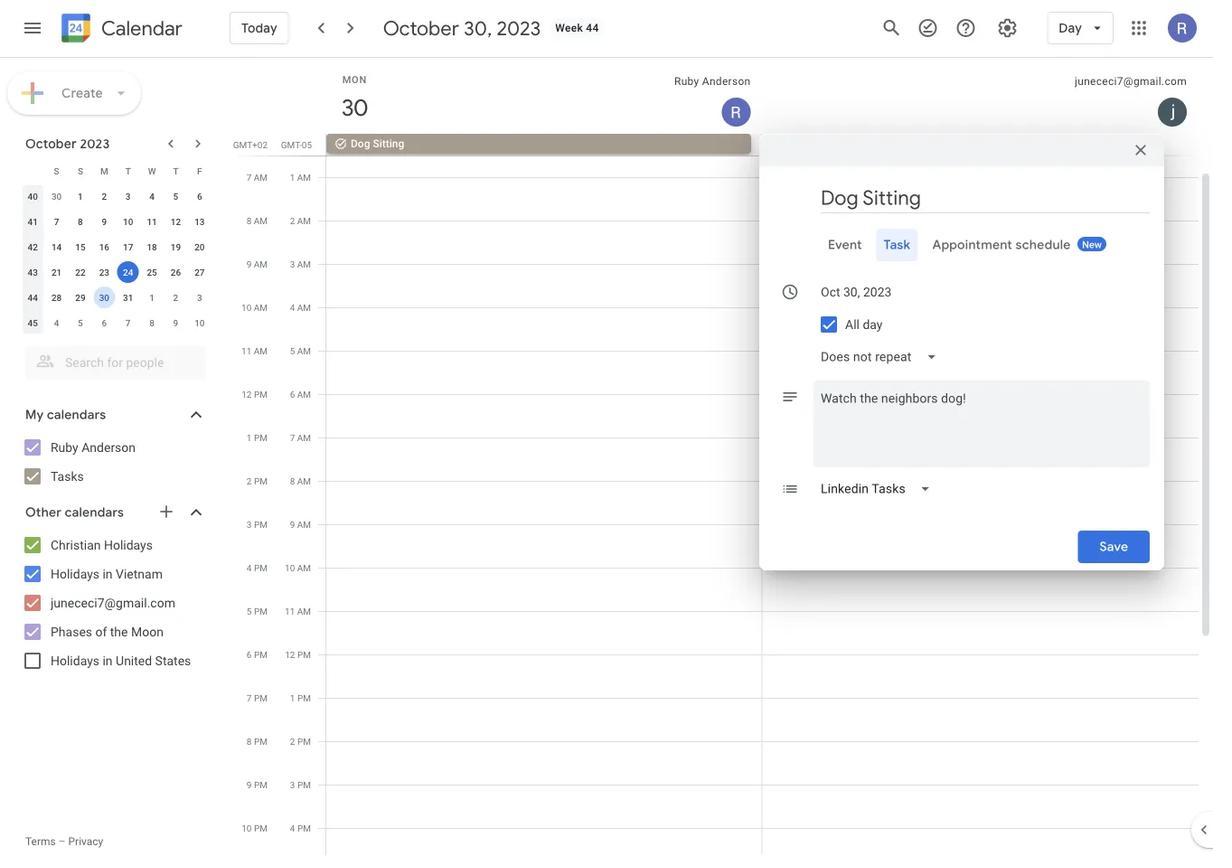 Task type: locate. For each thing, give the bounding box(es) containing it.
1 am
[[290, 172, 311, 183]]

in
[[103, 567, 113, 581], [103, 653, 113, 668]]

2023
[[497, 15, 541, 41], [80, 136, 110, 152]]

anderson down my calendars 'dropdown button'
[[82, 440, 136, 455]]

0 vertical spatial ruby
[[675, 75, 700, 88]]

3 pm right 9 pm
[[290, 780, 311, 790]]

s up september 30 element
[[54, 165, 59, 176]]

3 right 9 pm
[[290, 780, 295, 790]]

14
[[51, 241, 62, 252]]

0 horizontal spatial 3 pm
[[247, 519, 268, 530]]

0 horizontal spatial 4 pm
[[247, 562, 268, 573]]

1 horizontal spatial 2 pm
[[290, 736, 311, 747]]

6 left november 7 element
[[102, 317, 107, 328]]

1 horizontal spatial 9 am
[[290, 519, 311, 530]]

11 element
[[141, 211, 163, 232]]

1 vertical spatial 1 pm
[[290, 693, 311, 704]]

14 element
[[46, 236, 67, 258]]

1 horizontal spatial 11 am
[[285, 606, 311, 617]]

7 pm
[[247, 693, 268, 704]]

30 for september 30 element
[[51, 191, 62, 202]]

0 horizontal spatial 11 am
[[241, 345, 268, 356]]

0 horizontal spatial 1 pm
[[247, 432, 268, 443]]

0 vertical spatial junececi7@gmail.com
[[1075, 75, 1187, 88]]

05
[[302, 139, 312, 150]]

cell
[[326, 134, 763, 856], [763, 134, 1199, 856]]

7 am down 6 am
[[290, 432, 311, 443]]

0 vertical spatial 4 pm
[[247, 562, 268, 573]]

4 left november 5 element
[[54, 317, 59, 328]]

1 vertical spatial 30
[[51, 191, 62, 202]]

44 left 28
[[28, 292, 38, 303]]

in left united
[[103, 653, 113, 668]]

12 left 6 am
[[242, 389, 252, 400]]

0 vertical spatial october
[[383, 15, 459, 41]]

1 horizontal spatial t
[[173, 165, 179, 176]]

30
[[340, 93, 366, 123], [51, 191, 62, 202], [99, 292, 109, 303]]

1 vertical spatial 4 pm
[[290, 823, 311, 834]]

my calendars
[[25, 407, 106, 423]]

25
[[147, 267, 157, 278]]

row containing 42
[[21, 234, 212, 260]]

0 vertical spatial 7 am
[[247, 172, 268, 183]]

privacy link
[[68, 836, 103, 848]]

12 pm left 6 am
[[242, 389, 268, 400]]

9 am
[[247, 259, 268, 269], [290, 519, 311, 530]]

t right w
[[173, 165, 179, 176]]

12 right 6 pm
[[285, 649, 295, 660]]

0 vertical spatial 9 am
[[247, 259, 268, 269]]

3
[[126, 191, 131, 202], [290, 259, 295, 269], [197, 292, 202, 303], [247, 519, 252, 530], [290, 780, 295, 790]]

ruby anderson inside my calendars list
[[51, 440, 136, 455]]

the
[[110, 624, 128, 639]]

11 am right "5 pm"
[[285, 606, 311, 617]]

1 horizontal spatial junececi7@gmail.com
[[1075, 75, 1187, 88]]

0 horizontal spatial 10 am
[[241, 302, 268, 313]]

1 vertical spatial holidays
[[51, 567, 99, 581]]

holidays for holidays in vietnam
[[51, 567, 99, 581]]

calendars inside dropdown button
[[65, 505, 124, 521]]

26
[[171, 267, 181, 278]]

7 down 6 pm
[[247, 693, 252, 704]]

6 down 5 am
[[290, 389, 295, 400]]

21
[[51, 267, 62, 278]]

1 vertical spatial 7 am
[[290, 432, 311, 443]]

tasks
[[51, 469, 84, 484]]

1 vertical spatial 9 am
[[290, 519, 311, 530]]

holidays in vietnam
[[51, 567, 163, 581]]

row containing 44
[[21, 285, 212, 310]]

anderson
[[703, 75, 751, 88], [82, 440, 136, 455]]

holidays down christian
[[51, 567, 99, 581]]

anderson inside 30 column header
[[703, 75, 751, 88]]

4 pm right '10 pm'
[[290, 823, 311, 834]]

4 right '10 pm'
[[290, 823, 295, 834]]

november 4 element
[[46, 312, 67, 334]]

1 pm
[[247, 432, 268, 443], [290, 693, 311, 704]]

45
[[28, 317, 38, 328]]

week 44
[[556, 22, 599, 34]]

7 down 6 am
[[290, 432, 295, 443]]

vietnam
[[116, 567, 163, 581]]

4 up "5 pm"
[[247, 562, 252, 573]]

november 5 element
[[70, 312, 91, 334]]

1 vertical spatial in
[[103, 653, 113, 668]]

42
[[28, 241, 38, 252]]

0 vertical spatial calendars
[[47, 407, 106, 423]]

junececi7@gmail.com down 'day' dropdown button at the right of page
[[1075, 75, 1187, 88]]

ruby anderson inside 30 column header
[[675, 75, 751, 88]]

holidays down phases
[[51, 653, 99, 668]]

0 horizontal spatial ruby anderson
[[51, 440, 136, 455]]

ruby anderson up dog sitting row
[[675, 75, 751, 88]]

8 down 7 pm
[[247, 736, 252, 747]]

10 element
[[117, 211, 139, 232]]

2 vertical spatial holidays
[[51, 653, 99, 668]]

of
[[95, 624, 107, 639]]

holidays
[[104, 538, 153, 553], [51, 567, 99, 581], [51, 653, 99, 668]]

1 horizontal spatial 10 am
[[285, 562, 311, 573]]

0 horizontal spatial 44
[[28, 292, 38, 303]]

1 vertical spatial 11
[[241, 345, 252, 356]]

0 vertical spatial 12
[[171, 216, 181, 227]]

calendar heading
[[98, 16, 183, 41]]

anderson inside my calendars list
[[82, 440, 136, 455]]

7 am
[[247, 172, 268, 183], [290, 432, 311, 443]]

44
[[586, 22, 599, 34], [28, 292, 38, 303]]

2 horizontal spatial 12
[[285, 649, 295, 660]]

0 horizontal spatial ruby
[[51, 440, 78, 455]]

5 for november 5 element
[[78, 317, 83, 328]]

phases
[[51, 624, 92, 639]]

2023 up m
[[80, 136, 110, 152]]

2 vertical spatial 11
[[285, 606, 295, 617]]

18
[[147, 241, 157, 252]]

calendars
[[47, 407, 106, 423], [65, 505, 124, 521]]

15
[[75, 241, 86, 252]]

7 am down "gmt+02"
[[247, 172, 268, 183]]

moon
[[131, 624, 164, 639]]

0 vertical spatial 11 am
[[241, 345, 268, 356]]

1 vertical spatial ruby
[[51, 440, 78, 455]]

1 vertical spatial 11 am
[[285, 606, 311, 617]]

6 up 7 pm
[[247, 649, 252, 660]]

12 pm right 6 pm
[[285, 649, 311, 660]]

2 in from the top
[[103, 653, 113, 668]]

calendars right my at the left top
[[47, 407, 106, 423]]

1 in from the top
[[103, 567, 113, 581]]

other calendars list
[[4, 531, 224, 676]]

1 horizontal spatial 44
[[586, 22, 599, 34]]

0 horizontal spatial junececi7@gmail.com
[[51, 596, 175, 610]]

0 horizontal spatial 30
[[51, 191, 62, 202]]

junececi7@gmail.com inside other calendars list
[[51, 596, 175, 610]]

4 pm up "5 pm"
[[247, 562, 268, 573]]

5 up 6 pm
[[247, 606, 252, 617]]

11 left 5 am
[[241, 345, 252, 356]]

event
[[828, 237, 862, 253]]

2 pm
[[247, 476, 268, 487], [290, 736, 311, 747]]

day
[[1059, 20, 1082, 36]]

calendars inside 'dropdown button'
[[47, 407, 106, 423]]

holidays up vietnam
[[104, 538, 153, 553]]

1 vertical spatial 8 am
[[290, 476, 311, 487]]

5
[[173, 191, 178, 202], [78, 317, 83, 328], [290, 345, 295, 356], [247, 606, 252, 617]]

all
[[846, 317, 860, 332]]

20 element
[[189, 236, 211, 258]]

row group inside october 2023 grid
[[21, 184, 212, 336]]

9
[[102, 216, 107, 227], [247, 259, 252, 269], [173, 317, 178, 328], [290, 519, 295, 530], [247, 780, 252, 790]]

30 right 29 element
[[99, 292, 109, 303]]

1 horizontal spatial 30
[[99, 292, 109, 303]]

1 cell from the left
[[326, 134, 763, 856]]

0 horizontal spatial 7 am
[[247, 172, 268, 183]]

1 vertical spatial 3 pm
[[290, 780, 311, 790]]

m
[[100, 165, 108, 176]]

12 right 11 element
[[171, 216, 181, 227]]

0 vertical spatial in
[[103, 567, 113, 581]]

5 right the november 4 element
[[78, 317, 83, 328]]

row group
[[21, 184, 212, 336]]

0 vertical spatial 11
[[147, 216, 157, 227]]

8 am down 6 am
[[290, 476, 311, 487]]

0 horizontal spatial 12
[[171, 216, 181, 227]]

5 up 6 am
[[290, 345, 295, 356]]

0 horizontal spatial 8 am
[[247, 215, 268, 226]]

1 vertical spatial ruby anderson
[[51, 440, 136, 455]]

1 vertical spatial 12 pm
[[285, 649, 311, 660]]

Add description text field
[[814, 388, 1150, 453]]

event button
[[821, 229, 870, 261]]

s
[[54, 165, 59, 176], [78, 165, 83, 176]]

1 horizontal spatial 12
[[242, 389, 252, 400]]

my calendars list
[[4, 433, 224, 491]]

40
[[28, 191, 38, 202]]

calendars up the "christian holidays"
[[65, 505, 124, 521]]

1 horizontal spatial october
[[383, 15, 459, 41]]

day button
[[1048, 6, 1114, 50]]

0 horizontal spatial october
[[25, 136, 77, 152]]

1 vertical spatial junececi7@gmail.com
[[51, 596, 175, 610]]

1 vertical spatial calendars
[[65, 505, 124, 521]]

dog sitting button
[[326, 134, 752, 154]]

0 horizontal spatial 2023
[[80, 136, 110, 152]]

6 for november 6 "element"
[[102, 317, 107, 328]]

1 vertical spatial 44
[[28, 292, 38, 303]]

my calendars button
[[4, 401, 224, 430]]

10
[[123, 216, 133, 227], [241, 302, 252, 313], [195, 317, 205, 328], [285, 562, 295, 573], [242, 823, 252, 834]]

None field
[[814, 341, 952, 373], [814, 473, 946, 506], [814, 341, 952, 373], [814, 473, 946, 506]]

11 right 10 element
[[147, 216, 157, 227]]

0 horizontal spatial anderson
[[82, 440, 136, 455]]

october up september 30 element
[[25, 136, 77, 152]]

ruby inside my calendars list
[[51, 440, 78, 455]]

8 am left 2 am
[[247, 215, 268, 226]]

t
[[125, 165, 131, 176], [173, 165, 179, 176]]

1 horizontal spatial 8 am
[[290, 476, 311, 487]]

row group containing 40
[[21, 184, 212, 336]]

2 horizontal spatial 11
[[285, 606, 295, 617]]

october 2023
[[25, 136, 110, 152]]

1 vertical spatial anderson
[[82, 440, 136, 455]]

in down the "christian holidays"
[[103, 567, 113, 581]]

0 vertical spatial 12 pm
[[242, 389, 268, 400]]

12 element
[[165, 211, 187, 232]]

4
[[149, 191, 155, 202], [290, 302, 295, 313], [54, 317, 59, 328], [247, 562, 252, 573], [290, 823, 295, 834]]

30 cell
[[92, 285, 116, 310]]

0 horizontal spatial s
[[54, 165, 59, 176]]

tab list
[[774, 229, 1150, 261]]

2 s from the left
[[78, 165, 83, 176]]

3 pm up "5 pm"
[[247, 519, 268, 530]]

Start date text field
[[821, 281, 893, 303]]

1 horizontal spatial ruby
[[675, 75, 700, 88]]

november 6 element
[[93, 312, 115, 334]]

44 right week
[[586, 22, 599, 34]]

november 7 element
[[117, 312, 139, 334]]

3 up 4 am
[[290, 259, 295, 269]]

1 vertical spatial 2023
[[80, 136, 110, 152]]

11 am
[[241, 345, 268, 356], [285, 606, 311, 617]]

16 element
[[93, 236, 115, 258]]

1
[[290, 172, 295, 183], [78, 191, 83, 202], [149, 292, 155, 303], [247, 432, 252, 443], [290, 693, 295, 704]]

junececi7@gmail.com inside 30 grid
[[1075, 75, 1187, 88]]

41
[[28, 216, 38, 227]]

junececi7@gmail.com up phases of the moon
[[51, 596, 175, 610]]

0 horizontal spatial t
[[125, 165, 131, 176]]

30 for 30 element
[[99, 292, 109, 303]]

calendars for my calendars
[[47, 407, 106, 423]]

calendar
[[101, 16, 183, 41]]

8 am
[[247, 215, 268, 226], [290, 476, 311, 487]]

0 vertical spatial 30
[[340, 93, 366, 123]]

christian
[[51, 538, 101, 553]]

1 vertical spatial october
[[25, 136, 77, 152]]

am
[[254, 172, 268, 183], [297, 172, 311, 183], [254, 215, 268, 226], [297, 215, 311, 226], [254, 259, 268, 269], [297, 259, 311, 269], [254, 302, 268, 313], [297, 302, 311, 313], [254, 345, 268, 356], [297, 345, 311, 356], [297, 389, 311, 400], [297, 432, 311, 443], [297, 476, 311, 487], [297, 519, 311, 530], [297, 562, 311, 573], [297, 606, 311, 617]]

0 vertical spatial anderson
[[703, 75, 751, 88]]

t left w
[[125, 165, 131, 176]]

row containing 41
[[21, 209, 212, 234]]

1 horizontal spatial ruby anderson
[[675, 75, 751, 88]]

anderson up dog sitting row
[[703, 75, 751, 88]]

s left m
[[78, 165, 83, 176]]

11 right "5 pm"
[[285, 606, 295, 617]]

november 2 element
[[165, 287, 187, 308]]

2 vertical spatial 30
[[99, 292, 109, 303]]

1 vertical spatial 10 am
[[285, 562, 311, 573]]

2023 right 30,
[[497, 15, 541, 41]]

0 horizontal spatial 11
[[147, 216, 157, 227]]

row
[[318, 134, 1199, 856], [21, 158, 212, 184], [21, 184, 212, 209], [21, 209, 212, 234], [21, 234, 212, 260], [21, 260, 212, 285], [21, 285, 212, 310], [21, 310, 212, 336]]

30 down mon
[[340, 93, 366, 123]]

3 right november 2 element
[[197, 292, 202, 303]]

7
[[247, 172, 252, 183], [54, 216, 59, 227], [126, 317, 131, 328], [290, 432, 295, 443], [247, 693, 252, 704]]

1 horizontal spatial 2023
[[497, 15, 541, 41]]

30 inside cell
[[99, 292, 109, 303]]

1 horizontal spatial 12 pm
[[285, 649, 311, 660]]

calendars for other calendars
[[65, 505, 124, 521]]

11 am left 5 am
[[241, 345, 268, 356]]

4 up 11 element
[[149, 191, 155, 202]]

row containing 45
[[21, 310, 212, 336]]

30 grid
[[232, 58, 1214, 856]]

0 vertical spatial ruby anderson
[[675, 75, 751, 88]]

1 horizontal spatial s
[[78, 165, 83, 176]]

2
[[102, 191, 107, 202], [290, 215, 295, 226], [173, 292, 178, 303], [247, 476, 252, 487], [290, 736, 295, 747]]

pm
[[254, 389, 268, 400], [254, 432, 268, 443], [254, 476, 268, 487], [254, 519, 268, 530], [254, 562, 268, 573], [254, 606, 268, 617], [254, 649, 268, 660], [297, 649, 311, 660], [254, 693, 268, 704], [297, 693, 311, 704], [254, 736, 268, 747], [297, 736, 311, 747], [254, 780, 268, 790], [297, 780, 311, 790], [254, 823, 268, 834], [297, 823, 311, 834]]

0 vertical spatial 10 am
[[241, 302, 268, 313]]

2 horizontal spatial 30
[[340, 93, 366, 123]]

terms
[[25, 836, 56, 848]]

october left 30,
[[383, 15, 459, 41]]

3 am
[[290, 259, 311, 269]]

0 vertical spatial 44
[[586, 22, 599, 34]]

day
[[863, 317, 883, 332]]

30 right 40
[[51, 191, 62, 202]]

0 horizontal spatial 2 pm
[[247, 476, 268, 487]]

24
[[123, 267, 133, 278]]

6 inside "element"
[[102, 317, 107, 328]]

terms – privacy
[[25, 836, 103, 848]]

1 horizontal spatial anderson
[[703, 75, 751, 88]]

17 element
[[117, 236, 139, 258]]

privacy
[[68, 836, 103, 848]]

12
[[171, 216, 181, 227], [242, 389, 252, 400], [285, 649, 295, 660]]

ruby anderson down my calendars 'dropdown button'
[[51, 440, 136, 455]]

None search field
[[0, 339, 224, 379]]



Task type: describe. For each thing, give the bounding box(es) containing it.
44 inside row group
[[28, 292, 38, 303]]

holidays in united states
[[51, 653, 191, 668]]

new element
[[1078, 237, 1107, 251]]

8 up 15 element
[[78, 216, 83, 227]]

11 inside october 2023 grid
[[147, 216, 157, 227]]

4 down 3 am
[[290, 302, 295, 313]]

add other calendars image
[[157, 503, 175, 521]]

30 inside the mon 30
[[340, 93, 366, 123]]

gmt-05
[[281, 139, 312, 150]]

43
[[28, 267, 38, 278]]

1 horizontal spatial 3 pm
[[290, 780, 311, 790]]

states
[[155, 653, 191, 668]]

settings menu image
[[997, 17, 1019, 39]]

november 8 element
[[141, 312, 163, 334]]

7 down "gmt+02"
[[247, 172, 252, 183]]

31
[[123, 292, 133, 303]]

october for october 30, 2023
[[383, 15, 459, 41]]

0 vertical spatial 3 pm
[[247, 519, 268, 530]]

create
[[61, 85, 103, 101]]

8 right 13 element
[[247, 215, 252, 226]]

5 am
[[290, 345, 311, 356]]

18 element
[[141, 236, 163, 258]]

7 left november 8 element
[[126, 317, 131, 328]]

1 horizontal spatial 11
[[241, 345, 252, 356]]

october for october 2023
[[25, 136, 77, 152]]

2 cell from the left
[[763, 134, 1199, 856]]

5 for 5 am
[[290, 345, 295, 356]]

Add title text field
[[821, 184, 1150, 212]]

week
[[556, 22, 583, 34]]

ruby inside 30 column header
[[675, 75, 700, 88]]

row containing 40
[[21, 184, 212, 209]]

19
[[171, 241, 181, 252]]

my
[[25, 407, 44, 423]]

8 down 6 am
[[290, 476, 295, 487]]

8 pm
[[247, 736, 268, 747]]

1 vertical spatial 2 pm
[[290, 736, 311, 747]]

24 cell
[[116, 260, 140, 285]]

november 10 element
[[189, 312, 211, 334]]

mon
[[342, 74, 367, 85]]

main drawer image
[[22, 17, 43, 39]]

5 up 12 element
[[173, 191, 178, 202]]

october 2023 grid
[[17, 158, 212, 336]]

6 for 6 am
[[290, 389, 295, 400]]

other
[[25, 505, 62, 521]]

f
[[197, 165, 202, 176]]

20
[[195, 241, 205, 252]]

21 element
[[46, 261, 67, 283]]

create button
[[7, 71, 141, 115]]

5 pm
[[247, 606, 268, 617]]

schedule
[[1016, 237, 1071, 253]]

22
[[75, 267, 86, 278]]

19 element
[[165, 236, 187, 258]]

28 element
[[46, 287, 67, 308]]

22 element
[[70, 261, 91, 283]]

23 element
[[93, 261, 115, 283]]

12 inside october 2023 grid
[[171, 216, 181, 227]]

october 30, 2023
[[383, 15, 541, 41]]

25 element
[[141, 261, 163, 283]]

0 horizontal spatial 9 am
[[247, 259, 268, 269]]

8 left november 9 element
[[149, 317, 155, 328]]

10 pm
[[242, 823, 268, 834]]

13
[[195, 216, 205, 227]]

3 up 10 element
[[126, 191, 131, 202]]

monday, october 30 element
[[334, 87, 375, 128]]

0 vertical spatial 2 pm
[[247, 476, 268, 487]]

row inside 30 grid
[[318, 134, 1199, 856]]

5 for 5 pm
[[247, 606, 252, 617]]

other calendars
[[25, 505, 124, 521]]

phases of the moon
[[51, 624, 164, 639]]

gmt+02
[[233, 139, 268, 150]]

christian holidays
[[51, 538, 153, 553]]

6 pm
[[247, 649, 268, 660]]

27
[[195, 267, 205, 278]]

0 vertical spatial holidays
[[104, 538, 153, 553]]

in for vietnam
[[103, 567, 113, 581]]

november 3 element
[[189, 287, 211, 308]]

–
[[58, 836, 66, 848]]

w
[[148, 165, 156, 176]]

7 right 41
[[54, 216, 59, 227]]

row containing s
[[21, 158, 212, 184]]

1 horizontal spatial 4 pm
[[290, 823, 311, 834]]

other calendars button
[[4, 498, 224, 527]]

september 30 element
[[46, 185, 67, 207]]

november 1 element
[[141, 287, 163, 308]]

30,
[[464, 15, 492, 41]]

Search for people text field
[[36, 346, 195, 379]]

holidays for holidays in united states
[[51, 653, 99, 668]]

row containing 43
[[21, 260, 212, 285]]

dog
[[351, 137, 370, 150]]

27 element
[[189, 261, 211, 283]]

15 element
[[70, 236, 91, 258]]

29 element
[[70, 287, 91, 308]]

today button
[[230, 6, 289, 50]]

november 9 element
[[165, 312, 187, 334]]

9 pm
[[247, 780, 268, 790]]

3 right add other calendars icon
[[247, 519, 252, 530]]

17
[[123, 241, 133, 252]]

24, today element
[[117, 261, 139, 283]]

2 t from the left
[[173, 165, 179, 176]]

sitting
[[373, 137, 405, 150]]

1 t from the left
[[125, 165, 131, 176]]

task
[[884, 237, 911, 253]]

26 element
[[165, 261, 187, 283]]

tab list containing event
[[774, 229, 1150, 261]]

6 am
[[290, 389, 311, 400]]

mon 30
[[340, 74, 367, 123]]

1 vertical spatial 12
[[242, 389, 252, 400]]

6 down the f
[[197, 191, 202, 202]]

appointment schedule
[[933, 237, 1071, 253]]

1 horizontal spatial 7 am
[[290, 432, 311, 443]]

30 column header
[[326, 58, 763, 134]]

in for united
[[103, 653, 113, 668]]

31 element
[[117, 287, 139, 308]]

30 element
[[93, 287, 115, 308]]

2 vertical spatial 12
[[285, 649, 295, 660]]

0 horizontal spatial 12 pm
[[242, 389, 268, 400]]

29
[[75, 292, 86, 303]]

all day
[[846, 317, 883, 332]]

new
[[1083, 239, 1102, 251]]

task button
[[877, 229, 918, 261]]

dog sitting
[[351, 137, 405, 150]]

2 am
[[290, 215, 311, 226]]

appointment
[[933, 237, 1013, 253]]

united
[[116, 653, 152, 668]]

dog sitting row
[[318, 134, 1214, 156]]

23
[[99, 267, 109, 278]]

16
[[99, 241, 109, 252]]

terms link
[[25, 836, 56, 848]]

13 element
[[189, 211, 211, 232]]

today
[[241, 20, 277, 36]]

0 vertical spatial 1 pm
[[247, 432, 268, 443]]

gmt-
[[281, 139, 302, 150]]

6 for 6 pm
[[247, 649, 252, 660]]

4 am
[[290, 302, 311, 313]]

28
[[51, 292, 62, 303]]

1 s from the left
[[54, 165, 59, 176]]

0 vertical spatial 2023
[[497, 15, 541, 41]]

0 vertical spatial 8 am
[[247, 215, 268, 226]]

1 horizontal spatial 1 pm
[[290, 693, 311, 704]]

calendar element
[[58, 10, 183, 50]]



Task type: vqa. For each thing, say whether or not it's contained in the screenshot.
THE 28
yes



